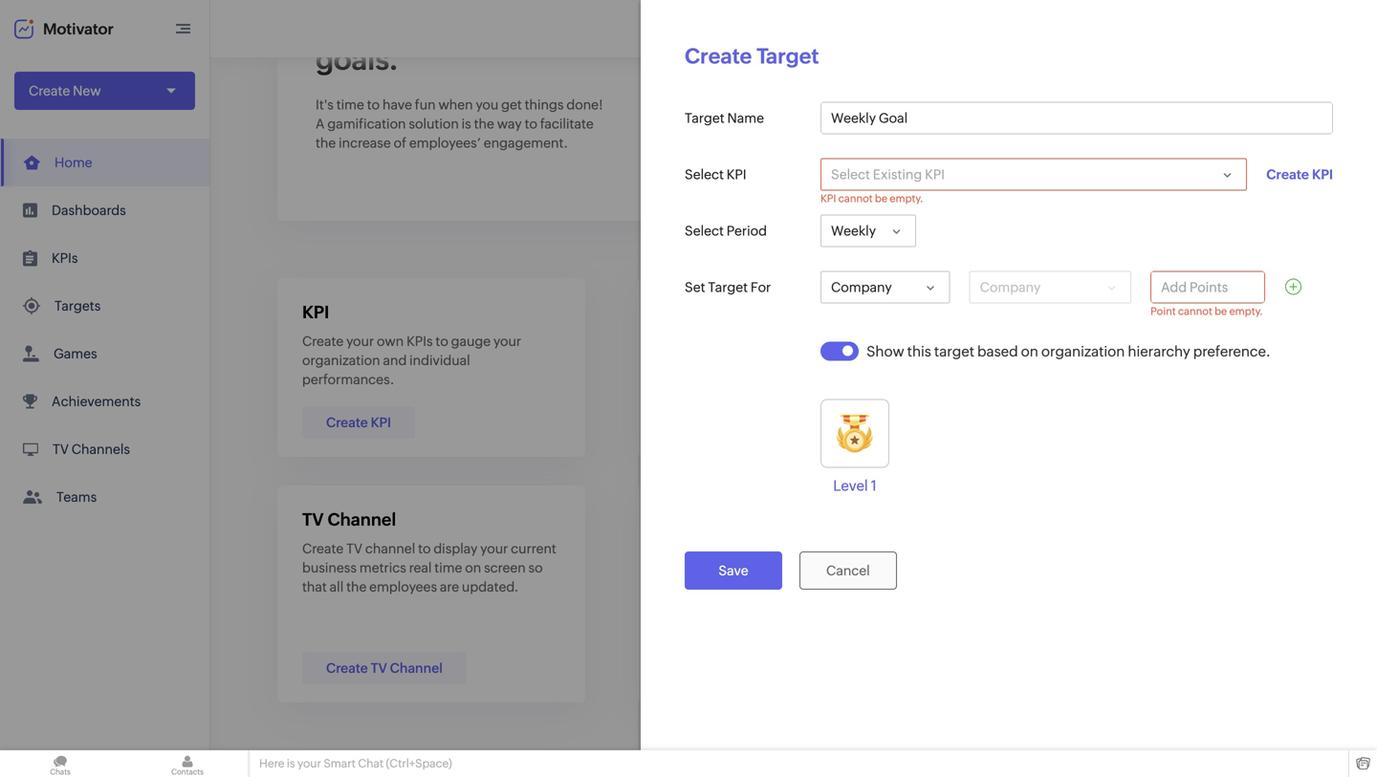 Task type: vqa. For each thing, say whether or not it's contained in the screenshot.
get
yes



Task type: describe. For each thing, give the bounding box(es) containing it.
creating
[[1054, 334, 1106, 349]]

target
[[934, 343, 975, 360]]

new
[[73, 83, 101, 99]]

setting up sales targets help keep you and your sales team focused on achieving your goals for a specific time.
[[662, 334, 920, 387]]

1 company field from the left
[[821, 271, 950, 304]]

channel
[[365, 541, 415, 557]]

focused
[[787, 353, 837, 368]]

channels
[[72, 442, 130, 457]]

specific
[[759, 372, 808, 387]]

goals inside the setting up sales targets help keep you and your sales team focused on achieving your goals for a specific time.
[[692, 372, 726, 387]]

targets
[[55, 298, 101, 314]]

tv inside create tv channel to display your current business metrics real time on screen so that all the employees are updated.
[[346, 541, 363, 557]]

you for when
[[476, 97, 499, 112]]

save button
[[685, 552, 782, 590]]

when
[[438, 97, 473, 112]]

goals.
[[316, 43, 398, 76]]

on inside the setting up sales targets help keep you and your sales team focused on achieving your goals for a specific time.
[[840, 353, 856, 368]]

organization inside "create your own kpis to gauge your organization and individual performances."
[[302, 353, 380, 368]]

channel inside create tv channel link
[[390, 661, 443, 676]]

2 company field from the left
[[969, 271, 1132, 304]]

to up gamification
[[367, 97, 380, 112]]

tv inside list
[[53, 442, 69, 457]]

point cannot be empty.
[[1151, 306, 1263, 318]]

goal.
[[817, 560, 848, 576]]

achieve inside to achieve your goals.
[[350, 10, 456, 43]]

group
[[730, 541, 768, 557]]

empty. for point cannot be empty.
[[1229, 306, 1263, 318]]

select for select kpi
[[685, 167, 724, 182]]

screen
[[484, 560, 526, 576]]

that
[[302, 580, 327, 595]]

achieve inside 'a team is a group of individuals working together to achieve their goal.'
[[734, 560, 782, 576]]

target name
[[685, 110, 764, 126]]

home
[[55, 155, 92, 170]]

it's time to have fun when you get things done! a gamification solution is the way to facilitate the increase of employees' engagement.
[[316, 97, 603, 151]]

kpi inside field
[[925, 167, 945, 182]]

show this target based on organization hierarchy preference.
[[867, 343, 1271, 360]]

your down the setting
[[662, 372, 689, 387]]

achieving
[[859, 353, 920, 368]]

you for keep
[[872, 334, 895, 349]]

tv channels
[[53, 442, 130, 457]]

the inside create tv channel to display your current business metrics real time on screen so that all the employees are updated.
[[346, 580, 367, 595]]

a inside the setting up sales targets help keep you and your sales team focused on achieving your goals for a specific time.
[[749, 372, 756, 387]]

on inside create tv channel to display your current business metrics real time on screen so that all the employees are updated.
[[465, 560, 481, 576]]

kpi cannot be empty.
[[821, 193, 923, 205]]

here
[[259, 757, 284, 770]]

(ctrl+space)
[[386, 757, 452, 770]]

have
[[383, 97, 412, 112]]

show
[[867, 343, 904, 360]]

start
[[1021, 334, 1051, 349]]

and inside "create your own kpis to gauge your organization and individual performances."
[[383, 353, 407, 368]]

create your own kpis to gauge your organization and individual performances.
[[302, 334, 521, 387]]

metrics
[[359, 560, 406, 576]]

period
[[727, 223, 767, 239]]

cancel button
[[799, 552, 897, 590]]

1 vertical spatial target
[[685, 110, 725, 126]]

individual
[[409, 353, 470, 368]]

way
[[497, 116, 522, 132]]

so
[[528, 560, 543, 576]]

a team is a group of individuals working together to achieve their goal.
[[662, 541, 907, 576]]

your inside start creating games and motivate your employees to achieve their goals enthusiastically.
[[1237, 334, 1265, 349]]

individuals
[[786, 541, 853, 557]]

together
[[662, 560, 716, 576]]

goals inside start creating games and motivate your employees to achieve their goals enthusiastically.
[[1190, 353, 1223, 368]]

create target
[[685, 44, 819, 68]]

select period
[[685, 223, 767, 239]]

to up engagement.
[[525, 116, 537, 132]]

name
[[727, 110, 764, 126]]

company for 2nd the company field from right
[[831, 280, 892, 295]]

preference.
[[1193, 343, 1271, 360]]

target for create
[[757, 44, 819, 68]]

2 vertical spatial is
[[287, 757, 295, 770]]

0 vertical spatial sales
[[729, 334, 760, 349]]

0 horizontal spatial create kpi
[[326, 415, 391, 430]]

time inside it's time to have fun when you get things done! a gamification solution is the way to facilitate the increase of employees' engagement.
[[336, 97, 364, 112]]

be for kpi cannot be empty.
[[875, 193, 888, 205]]

achievements
[[52, 394, 141, 409]]

help
[[809, 334, 836, 349]]

employees'
[[409, 135, 481, 151]]

to inside "create your own kpis to gauge your organization and individual performances."
[[436, 334, 448, 349]]

your left own on the top left
[[346, 334, 374, 349]]

your right gauge
[[494, 334, 521, 349]]

1
[[871, 478, 877, 495]]

achieve inside start creating games and motivate your employees to achieve their goals enthusiastically.
[[1107, 353, 1155, 368]]

your down up
[[688, 353, 716, 368]]

save
[[719, 563, 748, 579]]

kpis inside list
[[52, 251, 78, 266]]

2 horizontal spatial on
[[1021, 343, 1038, 360]]

smart
[[324, 757, 356, 770]]

1 vertical spatial the
[[316, 135, 336, 151]]

dashboards
[[52, 203, 126, 218]]

select existing kpi
[[831, 167, 945, 182]]

create tv channel to display your current business metrics real time on screen so that all the employees are updated.
[[302, 541, 556, 595]]

your left smart
[[297, 757, 321, 770]]

to inside to achieve your goals.
[[316, 10, 344, 43]]

their inside start creating games and motivate your employees to achieve their goals enthusiastically.
[[1158, 353, 1187, 368]]

increase
[[339, 135, 391, 151]]

display
[[434, 541, 478, 557]]

engagement.
[[484, 135, 568, 151]]

cannot for point
[[1178, 306, 1213, 318]]

contacts image
[[127, 751, 248, 778]]

employees inside create tv channel to display your current business metrics real time on screen so that all the employees are updated.
[[369, 580, 437, 595]]

be for point cannot be empty.
[[1215, 306, 1227, 318]]

are
[[440, 580, 459, 595]]

time.
[[810, 372, 843, 387]]

your inside to achieve your goals.
[[462, 10, 524, 43]]

all
[[330, 580, 344, 595]]

teams
[[56, 490, 97, 505]]

to inside 'a team is a group of individuals working together to achieve their goal.'
[[719, 560, 731, 576]]

your inside create tv channel to display your current business metrics real time on screen so that all the employees are updated.
[[480, 541, 508, 557]]

hierarchy
[[1128, 343, 1190, 360]]

target for set
[[708, 280, 748, 295]]

team inside the setting up sales targets help keep you and your sales team focused on achieving your goals for a specific time.
[[752, 353, 784, 368]]

existing
[[873, 167, 922, 182]]

to achieve your goals.
[[316, 10, 524, 76]]



Task type: locate. For each thing, give the bounding box(es) containing it.
start creating games and motivate your employees to achieve their goals enthusiastically.
[[1021, 334, 1265, 387]]

0 horizontal spatial team
[[674, 541, 705, 557]]

of right group at the right
[[771, 541, 784, 557]]

Weekly field
[[821, 215, 916, 247]]

2 company from the left
[[980, 280, 1041, 295]]

cannot for kpi
[[838, 193, 873, 205]]

and down point
[[1153, 334, 1177, 349]]

you inside it's time to have fun when you get things done! a gamification solution is the way to facilitate the increase of employees' engagement.
[[476, 97, 499, 112]]

create tv channel
[[326, 661, 443, 676]]

and inside the setting up sales targets help keep you and your sales team focused on achieving your goals for a specific time.
[[662, 353, 685, 368]]

0 horizontal spatial of
[[394, 135, 407, 151]]

1 horizontal spatial the
[[346, 580, 367, 595]]

1 vertical spatial be
[[1215, 306, 1227, 318]]

tv
[[53, 442, 69, 457], [302, 510, 324, 530], [346, 541, 363, 557], [371, 661, 387, 676]]

create
[[685, 44, 752, 68], [29, 83, 70, 99], [1266, 167, 1309, 182], [302, 334, 344, 349], [326, 415, 368, 430], [302, 541, 344, 557], [326, 661, 368, 676]]

1 company from the left
[[831, 280, 892, 295]]

1 vertical spatial sales
[[719, 353, 749, 368]]

is up together
[[708, 541, 718, 557]]

cannot
[[838, 193, 873, 205], [1178, 306, 1213, 318]]

select up kpi cannot be empty.
[[831, 167, 870, 182]]

1 vertical spatial is
[[708, 541, 718, 557]]

1 horizontal spatial achieve
[[734, 560, 782, 576]]

select for select existing kpi
[[831, 167, 870, 182]]

chat
[[358, 757, 384, 770]]

enthusiastically.
[[1021, 372, 1120, 387]]

point
[[1151, 306, 1176, 318]]

time inside create tv channel to display your current business metrics real time on screen so that all the employees are updated.
[[434, 560, 462, 576]]

is down when
[[462, 116, 471, 132]]

1 horizontal spatial a
[[662, 541, 671, 557]]

you left get
[[476, 97, 499, 112]]

employees inside start creating games and motivate your employees to achieve their goals enthusiastically.
[[1021, 353, 1089, 368]]

1 horizontal spatial employees
[[1021, 353, 1089, 368]]

0 horizontal spatial kpis
[[52, 251, 78, 266]]

0 vertical spatial cannot
[[838, 193, 873, 205]]

fun
[[415, 97, 436, 112]]

a up together
[[662, 541, 671, 557]]

1 vertical spatial kpis
[[407, 334, 433, 349]]

for
[[751, 280, 771, 295]]

0 horizontal spatial a
[[316, 116, 325, 132]]

to inside start creating games and motivate your employees to achieve their goals enthusiastically.
[[1092, 353, 1105, 368]]

set
[[685, 280, 705, 295]]

2 horizontal spatial is
[[708, 541, 718, 557]]

business
[[302, 560, 357, 576]]

is inside 'a team is a group of individuals working together to achieve their goal.'
[[708, 541, 718, 557]]

a inside 'a team is a group of individuals working together to achieve their goal.'
[[662, 541, 671, 557]]

0 horizontal spatial be
[[875, 193, 888, 205]]

1 horizontal spatial and
[[662, 353, 685, 368]]

1 horizontal spatial you
[[872, 334, 895, 349]]

and down own on the top left
[[383, 353, 407, 368]]

motivate
[[1179, 334, 1234, 349]]

0 horizontal spatial cannot
[[838, 193, 873, 205]]

company field up start at the right of page
[[969, 271, 1132, 304]]

a up save
[[720, 541, 728, 557]]

your up get
[[462, 10, 524, 43]]

2 vertical spatial achieve
[[734, 560, 782, 576]]

cannot down add points text field
[[1178, 306, 1213, 318]]

the right 'all'
[[346, 580, 367, 595]]

a right "for"
[[749, 372, 756, 387]]

0 horizontal spatial is
[[287, 757, 295, 770]]

chats image
[[0, 751, 121, 778]]

Add Points text field
[[1152, 272, 1264, 303]]

1 vertical spatial create kpi
[[326, 415, 391, 430]]

select for select period
[[685, 223, 724, 239]]

1 horizontal spatial is
[[462, 116, 471, 132]]

0 horizontal spatial company
[[831, 280, 892, 295]]

0 horizontal spatial company field
[[821, 271, 950, 304]]

0 horizontal spatial empty.
[[890, 193, 923, 205]]

on down keep
[[840, 353, 856, 368]]

you inside the setting up sales targets help keep you and your sales team focused on achieving your goals for a specific time.
[[872, 334, 895, 349]]

select down target name
[[685, 167, 724, 182]]

to down creating
[[1092, 353, 1105, 368]]

empty.
[[890, 193, 923, 205], [1229, 306, 1263, 318]]

1 horizontal spatial a
[[749, 372, 756, 387]]

0 horizontal spatial employees
[[369, 580, 437, 595]]

weekly
[[831, 223, 876, 239]]

0 vertical spatial time
[[336, 97, 364, 112]]

gamification
[[327, 116, 406, 132]]

this
[[907, 343, 931, 360]]

company for second the company field from the left
[[980, 280, 1041, 295]]

user image
[[1318, 13, 1348, 44]]

0 vertical spatial kpis
[[52, 251, 78, 266]]

target
[[757, 44, 819, 68], [685, 110, 725, 126], [708, 280, 748, 295]]

0 horizontal spatial on
[[465, 560, 481, 576]]

None text field
[[822, 103, 1332, 133]]

0 vertical spatial is
[[462, 116, 471, 132]]

own
[[377, 334, 404, 349]]

company up game
[[980, 280, 1041, 295]]

sales up "for"
[[719, 353, 749, 368]]

updated.
[[462, 580, 519, 595]]

1 horizontal spatial kpis
[[407, 334, 433, 349]]

1 vertical spatial employees
[[369, 580, 437, 595]]

1 vertical spatial you
[[872, 334, 895, 349]]

select inside field
[[831, 167, 870, 182]]

1 horizontal spatial company
[[980, 280, 1041, 295]]

channel up channel
[[328, 510, 396, 530]]

up
[[710, 334, 726, 349]]

list
[[0, 139, 209, 521]]

setting
[[662, 334, 707, 349]]

you up achieving
[[872, 334, 895, 349]]

1 horizontal spatial organization
[[1041, 343, 1125, 360]]

a inside 'a team is a group of individuals working together to achieve their goal.'
[[720, 541, 728, 557]]

tv channel
[[302, 510, 396, 530]]

channel
[[328, 510, 396, 530], [390, 661, 443, 676]]

company up keep
[[831, 280, 892, 295]]

keep
[[839, 334, 870, 349]]

1 horizontal spatial empty.
[[1229, 306, 1263, 318]]

solution
[[409, 116, 459, 132]]

1 vertical spatial a
[[720, 541, 728, 557]]

1 horizontal spatial team
[[752, 353, 784, 368]]

sales
[[729, 334, 760, 349], [719, 353, 749, 368]]

0 vertical spatial of
[[394, 135, 407, 151]]

Select Existing KPI field
[[821, 158, 1247, 191]]

be down add points text field
[[1215, 306, 1227, 318]]

kpis inside "create your own kpis to gauge your organization and individual performances."
[[407, 334, 433, 349]]

1 vertical spatial time
[[434, 560, 462, 576]]

company
[[831, 280, 892, 295], [980, 280, 1041, 295]]

of
[[394, 135, 407, 151], [771, 541, 784, 557]]

to
[[316, 10, 344, 43], [367, 97, 380, 112], [525, 116, 537, 132], [436, 334, 448, 349], [1092, 353, 1105, 368], [418, 541, 431, 557], [719, 560, 731, 576]]

select
[[685, 167, 724, 182], [831, 167, 870, 182], [685, 223, 724, 239]]

2 horizontal spatial achieve
[[1107, 353, 1155, 368]]

you
[[476, 97, 499, 112], [872, 334, 895, 349]]

is right here
[[287, 757, 295, 770]]

cancel
[[826, 563, 870, 579]]

working
[[856, 541, 907, 557]]

of inside it's time to have fun when you get things done! a gamification solution is the way to facilitate the increase of employees' engagement.
[[394, 135, 407, 151]]

0 horizontal spatial their
[[785, 560, 814, 576]]

0 vertical spatial empty.
[[890, 193, 923, 205]]

select kpi
[[685, 167, 747, 182]]

1 vertical spatial team
[[674, 541, 705, 557]]

2 horizontal spatial the
[[474, 116, 494, 132]]

0 vertical spatial achieve
[[350, 10, 456, 43]]

things
[[525, 97, 564, 112]]

1 vertical spatial their
[[785, 560, 814, 576]]

0 horizontal spatial a
[[720, 541, 728, 557]]

1 vertical spatial achieve
[[1107, 353, 1155, 368]]

0 vertical spatial a
[[749, 372, 756, 387]]

kpis
[[52, 251, 78, 266], [407, 334, 433, 349]]

kpi
[[727, 167, 747, 182], [925, 167, 945, 182], [1312, 167, 1333, 182], [821, 193, 836, 205], [302, 303, 329, 322], [371, 415, 391, 430]]

1 vertical spatial goals
[[692, 372, 726, 387]]

time up gamification
[[336, 97, 364, 112]]

0 vertical spatial employees
[[1021, 353, 1089, 368]]

create kpi
[[1266, 167, 1333, 182], [326, 415, 391, 430]]

goals left "for"
[[692, 372, 726, 387]]

1 horizontal spatial create kpi
[[1266, 167, 1333, 182]]

time up are
[[434, 560, 462, 576]]

team
[[752, 353, 784, 368], [674, 541, 705, 557]]

be down select existing kpi
[[875, 193, 888, 205]]

create tv channel link
[[302, 652, 467, 685]]

kpis up individual
[[407, 334, 433, 349]]

done!
[[566, 97, 603, 112]]

company field down weekly field
[[821, 271, 950, 304]]

1 horizontal spatial of
[[771, 541, 784, 557]]

0 vertical spatial be
[[875, 193, 888, 205]]

goals
[[1190, 353, 1223, 368], [692, 372, 726, 387]]

their down individuals on the bottom right of the page
[[785, 560, 814, 576]]

0 vertical spatial create kpi
[[1266, 167, 1333, 182]]

of inside 'a team is a group of individuals working together to achieve their goal.'
[[771, 541, 784, 557]]

of right the 'increase'
[[394, 135, 407, 151]]

Company field
[[821, 271, 950, 304], [969, 271, 1132, 304]]

team inside 'a team is a group of individuals working together to achieve their goal.'
[[674, 541, 705, 557]]

achieve up have
[[350, 10, 456, 43]]

to down group at the right
[[719, 560, 731, 576]]

team up specific
[[752, 353, 784, 368]]

0 horizontal spatial the
[[316, 135, 336, 151]]

1 horizontal spatial goals
[[1190, 353, 1223, 368]]

1 horizontal spatial company field
[[969, 271, 1132, 304]]

the left way at the top left of page
[[474, 116, 494, 132]]

a inside it's time to have fun when you get things done! a gamification solution is the way to facilitate the increase of employees' engagement.
[[316, 116, 325, 132]]

0 vertical spatial the
[[474, 116, 494, 132]]

1 vertical spatial channel
[[390, 661, 443, 676]]

based
[[977, 343, 1018, 360]]

your up screen at the bottom left of the page
[[480, 541, 508, 557]]

and down the setting
[[662, 353, 685, 368]]

it's
[[316, 97, 334, 112]]

target up name
[[757, 44, 819, 68]]

organization up performances.
[[302, 353, 380, 368]]

2 vertical spatial target
[[708, 280, 748, 295]]

to inside create tv channel to display your current business metrics real time on screen so that all the employees are updated.
[[418, 541, 431, 557]]

1 vertical spatial a
[[662, 541, 671, 557]]

0 vertical spatial a
[[316, 116, 325, 132]]

empty. for kpi cannot be empty.
[[890, 193, 923, 205]]

0 horizontal spatial achieve
[[350, 10, 456, 43]]

goals down motivate
[[1190, 353, 1223, 368]]

2 horizontal spatial and
[[1153, 334, 1177, 349]]

to up it's
[[316, 10, 344, 43]]

current
[[511, 541, 556, 557]]

targets
[[762, 334, 806, 349]]

1 horizontal spatial on
[[840, 353, 856, 368]]

level 1
[[833, 478, 877, 495]]

the down it's
[[316, 135, 336, 151]]

here is your smart chat (ctrl+space)
[[259, 757, 452, 770]]

1 horizontal spatial their
[[1158, 353, 1187, 368]]

list containing home
[[0, 139, 209, 521]]

0 horizontal spatial organization
[[302, 353, 380, 368]]

on up updated.
[[465, 560, 481, 576]]

your right motivate
[[1237, 334, 1265, 349]]

their
[[1158, 353, 1187, 368], [785, 560, 814, 576]]

facilitate
[[540, 116, 594, 132]]

empty. down existing
[[890, 193, 923, 205]]

employees up enthusiastically. on the top of the page
[[1021, 353, 1089, 368]]

0 horizontal spatial time
[[336, 97, 364, 112]]

team up together
[[674, 541, 705, 557]]

kpis up targets
[[52, 251, 78, 266]]

to up real
[[418, 541, 431, 557]]

their inside 'a team is a group of individuals working together to achieve their goal.'
[[785, 560, 814, 576]]

1 horizontal spatial time
[[434, 560, 462, 576]]

to up individual
[[436, 334, 448, 349]]

gauge
[[451, 334, 491, 349]]

channel down are
[[390, 661, 443, 676]]

0 vertical spatial their
[[1158, 353, 1187, 368]]

0 horizontal spatial goals
[[692, 372, 726, 387]]

cannot up 'weekly'
[[838, 193, 873, 205]]

performances.
[[302, 372, 394, 387]]

empty. up 'preference.'
[[1229, 306, 1263, 318]]

achieve down games
[[1107, 353, 1155, 368]]

on right based
[[1021, 343, 1038, 360]]

0 vertical spatial channel
[[328, 510, 396, 530]]

level
[[833, 478, 868, 495]]

for
[[728, 372, 746, 387]]

organization
[[1041, 343, 1125, 360], [302, 353, 380, 368]]

select left period
[[685, 223, 724, 239]]

set target for
[[685, 280, 771, 295]]

1 vertical spatial empty.
[[1229, 306, 1263, 318]]

target left name
[[685, 110, 725, 126]]

0 horizontal spatial you
[[476, 97, 499, 112]]

real
[[409, 560, 432, 576]]

their down motivate
[[1158, 353, 1187, 368]]

0 vertical spatial you
[[476, 97, 499, 112]]

game
[[1021, 303, 1070, 322]]

2 vertical spatial the
[[346, 580, 367, 595]]

0 vertical spatial goals
[[1190, 353, 1223, 368]]

motivator
[[43, 20, 114, 38]]

0 vertical spatial target
[[757, 44, 819, 68]]

get
[[501, 97, 522, 112]]

achieve down group at the right
[[734, 560, 782, 576]]

and
[[1153, 334, 1177, 349], [383, 353, 407, 368], [662, 353, 685, 368]]

create inside "create your own kpis to gauge your organization and individual performances."
[[302, 334, 344, 349]]

sales right up
[[729, 334, 760, 349]]

1 horizontal spatial be
[[1215, 306, 1227, 318]]

employees down real
[[369, 580, 437, 595]]

be
[[875, 193, 888, 205], [1215, 306, 1227, 318]]

is inside it's time to have fun when you get things done! a gamification solution is the way to facilitate the increase of employees' engagement.
[[462, 116, 471, 132]]

0 horizontal spatial and
[[383, 353, 407, 368]]

1 vertical spatial of
[[771, 541, 784, 557]]

create inside create tv channel to display your current business metrics real time on screen so that all the employees are updated.
[[302, 541, 344, 557]]

0 vertical spatial team
[[752, 353, 784, 368]]

employees
[[1021, 353, 1089, 368], [369, 580, 437, 595]]

and inside start creating games and motivate your employees to achieve their goals enthusiastically.
[[1153, 334, 1177, 349]]

target left for
[[708, 280, 748, 295]]

1 horizontal spatial cannot
[[1178, 306, 1213, 318]]

organization up enthusiastically. on the top of the page
[[1041, 343, 1125, 360]]

1 vertical spatial cannot
[[1178, 306, 1213, 318]]

create new
[[29, 83, 101, 99]]

a down it's
[[316, 116, 325, 132]]



